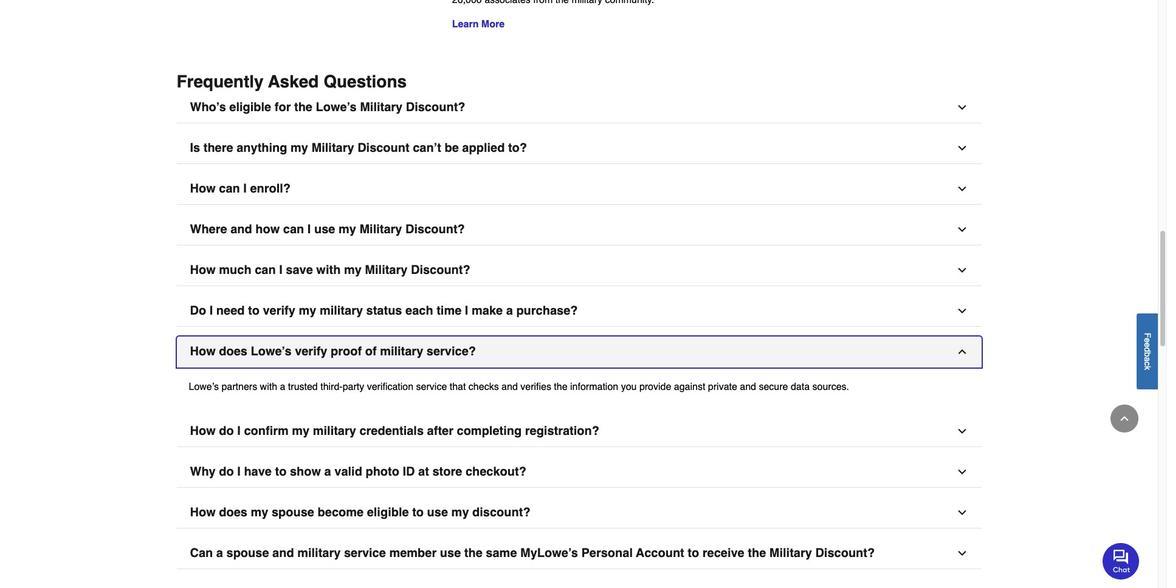 Task type: locate. For each thing, give the bounding box(es) containing it.
with right partners
[[260, 382, 277, 393]]

how does my spouse become eligible to use my discount?
[[190, 506, 531, 520]]

does inside button
[[219, 506, 248, 520]]

0 vertical spatial does
[[219, 345, 248, 359]]

verify
[[263, 304, 296, 318], [295, 345, 328, 359]]

i inside why do i have to show a valid photo id at store checkout? button
[[237, 465, 241, 479]]

my right anything
[[291, 141, 308, 155]]

military right of
[[380, 345, 424, 359]]

does down have
[[219, 506, 248, 520]]

how can i enroll?
[[190, 182, 291, 196]]

chat invite button image
[[1103, 543, 1141, 580]]

0 vertical spatial service
[[416, 382, 447, 393]]

1 horizontal spatial eligible
[[367, 506, 409, 520]]

1 how from the top
[[190, 182, 216, 196]]

spouse right can
[[227, 547, 269, 561]]

who's
[[190, 100, 226, 114]]

chevron down image inside the 'can a spouse and military service member use the same mylowe's personal account to receive the military discount?' button
[[957, 548, 969, 560]]

1 vertical spatial use
[[427, 506, 448, 520]]

registration?
[[525, 425, 600, 438]]

how down why
[[190, 506, 216, 520]]

0 vertical spatial use
[[314, 223, 335, 237]]

chevron down image inside why do i have to show a valid photo id at store checkout? button
[[957, 466, 969, 479]]

my inside how much can i save with my military discount? button
[[344, 263, 362, 277]]

0 horizontal spatial service
[[344, 547, 386, 561]]

use right member
[[440, 547, 461, 561]]

data
[[791, 382, 810, 393]]

my left discount? at bottom
[[452, 506, 469, 520]]

3 chevron down image from the top
[[957, 305, 969, 317]]

4 chevron down image from the top
[[957, 426, 969, 438]]

how can i enroll? button
[[177, 174, 982, 205]]

2 does from the top
[[219, 506, 248, 520]]

2 vertical spatial can
[[255, 263, 276, 277]]

my up how much can i save with my military discount?
[[339, 223, 356, 237]]

show
[[290, 465, 321, 479]]

1 horizontal spatial with
[[317, 263, 341, 277]]

i right how
[[308, 223, 311, 237]]

service left that
[[416, 382, 447, 393]]

military
[[320, 304, 363, 318], [380, 345, 424, 359], [313, 425, 356, 438], [298, 547, 341, 561]]

my inside the where and how can i use my military discount? button
[[339, 223, 356, 237]]

there
[[204, 141, 233, 155]]

to left the "receive"
[[688, 547, 700, 561]]

lowe's down questions
[[316, 100, 357, 114]]

1 horizontal spatial spouse
[[272, 506, 314, 520]]

how for how does my spouse become eligible to use my discount?
[[190, 506, 216, 520]]

military
[[360, 100, 403, 114], [312, 141, 354, 155], [360, 223, 402, 237], [365, 263, 408, 277], [770, 547, 813, 561]]

same
[[486, 547, 517, 561]]

do for how
[[219, 425, 234, 438]]

much
[[219, 263, 252, 277]]

i left save
[[279, 263, 283, 277]]

need
[[216, 304, 245, 318]]

how much can i save with my military discount?
[[190, 263, 471, 277]]

is
[[190, 141, 200, 155]]

lowe's inside button
[[316, 100, 357, 114]]

frequently
[[177, 72, 264, 91]]

how up where
[[190, 182, 216, 196]]

e up b
[[1144, 343, 1153, 348]]

1 vertical spatial can
[[283, 223, 304, 237]]

i left the confirm
[[237, 425, 241, 438]]

discount
[[358, 141, 410, 155]]

0 vertical spatial can
[[219, 182, 240, 196]]

my right the confirm
[[292, 425, 310, 438]]

use up how much can i save with my military discount?
[[314, 223, 335, 237]]

0 vertical spatial do
[[219, 425, 234, 438]]

discount?
[[473, 506, 531, 520]]

lowe's up partners
[[251, 345, 292, 359]]

1 e from the top
[[1144, 338, 1153, 343]]

how for how do i confirm my military credentials after completing registration?
[[190, 425, 216, 438]]

eligible
[[230, 100, 271, 114], [367, 506, 409, 520]]

2 do from the top
[[219, 465, 234, 479]]

i left have
[[237, 465, 241, 479]]

lowe's partners with a trusted third-party verification service that checks and verifies the information you provide against private and secure data sources.
[[189, 382, 850, 393]]

0 horizontal spatial eligible
[[230, 100, 271, 114]]

to
[[248, 304, 260, 318], [275, 465, 287, 479], [413, 506, 424, 520], [688, 547, 700, 561]]

0 vertical spatial verify
[[263, 304, 296, 318]]

does up partners
[[219, 345, 248, 359]]

where and how can i use my military discount?
[[190, 223, 465, 237]]

my down the where and how can i use my military discount?
[[344, 263, 362, 277]]

1 vertical spatial lowe's
[[251, 345, 292, 359]]

5 how from the top
[[190, 506, 216, 520]]

1 do from the top
[[219, 425, 234, 438]]

f e e d b a c k button
[[1138, 314, 1159, 390]]

1 vertical spatial do
[[219, 465, 234, 479]]

0 horizontal spatial with
[[260, 382, 277, 393]]

5 chevron down image from the top
[[957, 507, 969, 519]]

with
[[317, 263, 341, 277], [260, 382, 277, 393]]

with right save
[[317, 263, 341, 277]]

where
[[190, 223, 227, 237]]

b
[[1144, 352, 1153, 357]]

chevron down image inside the who's eligible for the lowe's military discount? button
[[957, 102, 969, 114]]

2 horizontal spatial lowe's
[[316, 100, 357, 114]]

do i need to verify my military status each time i make a purchase? button
[[177, 296, 982, 327]]

my down save
[[299, 304, 317, 318]]

do left the confirm
[[219, 425, 234, 438]]

2 chevron down image from the top
[[957, 183, 969, 195]]

learn more
[[452, 19, 505, 30]]

checks
[[469, 382, 499, 393]]

a right can
[[216, 547, 223, 561]]

checkout?
[[466, 465, 527, 479]]

my
[[291, 141, 308, 155], [339, 223, 356, 237], [344, 263, 362, 277], [299, 304, 317, 318], [292, 425, 310, 438], [251, 506, 269, 520], [452, 506, 469, 520]]

how inside 'button'
[[190, 345, 216, 359]]

how does lowe's verify proof of military service?
[[190, 345, 476, 359]]

0 horizontal spatial lowe's
[[189, 382, 219, 393]]

does
[[219, 345, 248, 359], [219, 506, 248, 520]]

do right why
[[219, 465, 234, 479]]

1 horizontal spatial can
[[255, 263, 276, 277]]

use for service
[[440, 547, 461, 561]]

1 chevron down image from the top
[[957, 142, 969, 154]]

a right make
[[507, 304, 513, 318]]

i inside how do i confirm my military credentials after completing registration? button
[[237, 425, 241, 438]]

0 vertical spatial eligible
[[230, 100, 271, 114]]

asked
[[268, 72, 319, 91]]

4 how from the top
[[190, 425, 216, 438]]

the
[[294, 100, 313, 114], [554, 382, 568, 393], [465, 547, 483, 561], [748, 547, 767, 561]]

verify inside 'button'
[[295, 345, 328, 359]]

party
[[343, 382, 365, 393]]

0 horizontal spatial can
[[219, 182, 240, 196]]

anything
[[237, 141, 287, 155]]

chevron down image inside how do i confirm my military credentials after completing registration? button
[[957, 426, 969, 438]]

1 vertical spatial service
[[344, 547, 386, 561]]

i left enroll?
[[243, 182, 247, 196]]

completing
[[457, 425, 522, 438]]

who's eligible for the lowe's military discount? button
[[177, 92, 982, 123]]

i
[[243, 182, 247, 196], [308, 223, 311, 237], [279, 263, 283, 277], [210, 304, 213, 318], [465, 304, 469, 318], [237, 425, 241, 438], [237, 465, 241, 479]]

chevron down image inside is there anything my military discount can't be applied to? button
[[957, 142, 969, 154]]

why
[[190, 465, 216, 479]]

chevron down image
[[957, 142, 969, 154], [957, 183, 969, 195], [957, 265, 969, 277], [957, 466, 969, 479], [957, 548, 969, 560]]

does for lowe's
[[219, 345, 248, 359]]

how down do
[[190, 345, 216, 359]]

2 chevron down image from the top
[[957, 224, 969, 236]]

can right much in the top left of the page
[[255, 263, 276, 277]]

chevron down image inside how much can i save with my military discount? button
[[957, 265, 969, 277]]

1 vertical spatial does
[[219, 506, 248, 520]]

1 chevron down image from the top
[[957, 102, 969, 114]]

receive
[[703, 547, 745, 561]]

3 chevron down image from the top
[[957, 265, 969, 277]]

f
[[1144, 333, 1153, 338]]

how left much in the top left of the page
[[190, 263, 216, 277]]

1 vertical spatial eligible
[[367, 506, 409, 520]]

service?
[[427, 345, 476, 359]]

chevron down image inside how can i enroll? button
[[957, 183, 969, 195]]

1 horizontal spatial service
[[416, 382, 447, 393]]

do for why
[[219, 465, 234, 479]]

1 horizontal spatial lowe's
[[251, 345, 292, 359]]

0 vertical spatial with
[[317, 263, 341, 277]]

can left enroll?
[[219, 182, 240, 196]]

id
[[403, 465, 415, 479]]

chevron down image for registration?
[[957, 426, 969, 438]]

can
[[219, 182, 240, 196], [283, 223, 304, 237], [255, 263, 276, 277]]

2 how from the top
[[190, 263, 216, 277]]

military down "become"
[[298, 547, 341, 561]]

e up d
[[1144, 338, 1153, 343]]

learn more link
[[452, 19, 505, 30]]

service down the how does my spouse become eligible to use my discount? on the bottom left of the page
[[344, 547, 386, 561]]

0 vertical spatial lowe's
[[316, 100, 357, 114]]

how up why
[[190, 425, 216, 438]]

discount?
[[406, 100, 466, 114], [406, 223, 465, 237], [411, 263, 471, 277], [816, 547, 875, 561]]

chevron down image
[[957, 102, 969, 114], [957, 224, 969, 236], [957, 305, 969, 317], [957, 426, 969, 438], [957, 507, 969, 519]]

learn
[[452, 19, 479, 30]]

1 vertical spatial verify
[[295, 345, 328, 359]]

chevron down image for id
[[957, 466, 969, 479]]

spouse
[[272, 506, 314, 520], [227, 547, 269, 561]]

verify down save
[[263, 304, 296, 318]]

2 vertical spatial use
[[440, 547, 461, 561]]

at
[[419, 465, 429, 479]]

can right how
[[283, 223, 304, 237]]

and
[[231, 223, 252, 237], [502, 382, 518, 393], [740, 382, 757, 393], [273, 547, 294, 561]]

a
[[507, 304, 513, 318], [1144, 357, 1153, 362], [280, 382, 286, 393], [325, 465, 331, 479], [216, 547, 223, 561]]

lowe's left partners
[[189, 382, 219, 393]]

chevron down image inside do i need to verify my military status each time i make a purchase? button
[[957, 305, 969, 317]]

does inside 'button'
[[219, 345, 248, 359]]

can
[[190, 547, 213, 561]]

do
[[219, 425, 234, 438], [219, 465, 234, 479]]

1 does from the top
[[219, 345, 248, 359]]

the right for
[[294, 100, 313, 114]]

you
[[621, 382, 637, 393]]

4 chevron down image from the top
[[957, 466, 969, 479]]

eligible left for
[[230, 100, 271, 114]]

trusted
[[288, 382, 318, 393]]

0 horizontal spatial spouse
[[227, 547, 269, 561]]

how
[[190, 182, 216, 196], [190, 263, 216, 277], [190, 345, 216, 359], [190, 425, 216, 438], [190, 506, 216, 520]]

5 chevron down image from the top
[[957, 548, 969, 560]]

purchase?
[[517, 304, 578, 318]]

spouse down show
[[272, 506, 314, 520]]

chevron down image inside how does my spouse become eligible to use my discount? button
[[957, 507, 969, 519]]

verify left the "proof"
[[295, 345, 328, 359]]

use down store
[[427, 506, 448, 520]]

time
[[437, 304, 462, 318]]

to right have
[[275, 465, 287, 479]]

eligible down photo at bottom
[[367, 506, 409, 520]]

lowe's
[[316, 100, 357, 114], [251, 345, 292, 359], [189, 382, 219, 393]]

3 how from the top
[[190, 345, 216, 359]]

2 e from the top
[[1144, 343, 1153, 348]]

enroll?
[[250, 182, 291, 196]]

to?
[[509, 141, 527, 155]]



Task type: describe. For each thing, give the bounding box(es) containing it.
is there anything my military discount can't be applied to? button
[[177, 133, 982, 164]]

scroll to top element
[[1111, 405, 1139, 433]]

against
[[674, 382, 706, 393]]

how for how much can i save with my military discount?
[[190, 263, 216, 277]]

1 vertical spatial spouse
[[227, 547, 269, 561]]

i inside the where and how can i use my military discount? button
[[308, 223, 311, 237]]

chevron down image for time
[[957, 305, 969, 317]]

eligible inside the who's eligible for the lowe's military discount? button
[[230, 100, 271, 114]]

how does lowe's verify proof of military service? button
[[177, 337, 982, 368]]

save
[[286, 263, 313, 277]]

verification
[[367, 382, 414, 393]]

provide
[[640, 382, 672, 393]]

use for eligible
[[427, 506, 448, 520]]

i right time
[[465, 304, 469, 318]]

where and how can i use my military discount? button
[[177, 215, 982, 246]]

information
[[571, 382, 619, 393]]

proof
[[331, 345, 362, 359]]

store
[[433, 465, 463, 479]]

military up the "proof"
[[320, 304, 363, 318]]

1 vertical spatial with
[[260, 382, 277, 393]]

why do i have to show a valid photo id at store checkout?
[[190, 465, 527, 479]]

member
[[390, 547, 437, 561]]

a up "k"
[[1144, 357, 1153, 362]]

who's eligible for the lowe's military discount?
[[190, 100, 466, 114]]

for
[[275, 100, 291, 114]]

chevron down image for discount?
[[957, 507, 969, 519]]

can't
[[413, 141, 442, 155]]

k
[[1144, 366, 1153, 370]]

to right need on the left bottom
[[248, 304, 260, 318]]

2 vertical spatial lowe's
[[189, 382, 219, 393]]

more
[[482, 19, 505, 30]]

how does my spouse become eligible to use my discount? button
[[177, 498, 982, 529]]

valid
[[335, 465, 362, 479]]

confirm
[[244, 425, 289, 438]]

that
[[450, 382, 466, 393]]

a left valid
[[325, 465, 331, 479]]

why do i have to show a valid photo id at store checkout? button
[[177, 457, 982, 488]]

i inside how much can i save with my military discount? button
[[279, 263, 283, 277]]

how do i confirm my military credentials after completing registration?
[[190, 425, 600, 438]]

military inside 'button'
[[380, 345, 424, 359]]

service inside button
[[344, 547, 386, 561]]

do i need to verify my military status each time i make a purchase?
[[190, 304, 578, 318]]

does for my
[[219, 506, 248, 520]]

questions
[[324, 72, 407, 91]]

the right verifies
[[554, 382, 568, 393]]

have
[[244, 465, 272, 479]]

i inside how can i enroll? button
[[243, 182, 247, 196]]

sources.
[[813, 382, 850, 393]]

how for how does lowe's verify proof of military service?
[[190, 345, 216, 359]]

how for how can i enroll?
[[190, 182, 216, 196]]

verifies
[[521, 382, 552, 393]]

frequently asked questions
[[177, 72, 407, 91]]

chevron up image
[[1119, 413, 1131, 425]]

military up valid
[[313, 425, 356, 438]]

credentials
[[360, 425, 424, 438]]

my inside do i need to verify my military status each time i make a purchase? button
[[299, 304, 317, 318]]

verify inside button
[[263, 304, 296, 318]]

can a spouse and military service member use the same mylowe's personal account to receive the military discount? button
[[177, 539, 982, 570]]

a left trusted
[[280, 382, 286, 393]]

f e e d b a c k
[[1144, 333, 1153, 370]]

c
[[1144, 362, 1153, 366]]

third-
[[321, 382, 343, 393]]

personal
[[582, 547, 633, 561]]

chevron down image for to?
[[957, 142, 969, 154]]

can a spouse and military service member use the same mylowe's personal account to receive the military discount?
[[190, 547, 875, 561]]

of
[[365, 345, 377, 359]]

lowe's inside 'button'
[[251, 345, 292, 359]]

secure
[[759, 382, 789, 393]]

how much can i save with my military discount? button
[[177, 255, 982, 286]]

the right the "receive"
[[748, 547, 767, 561]]

applied
[[463, 141, 505, 155]]

eligible inside how does my spouse become eligible to use my discount? button
[[367, 506, 409, 520]]

partners
[[222, 382, 257, 393]]

status
[[367, 304, 402, 318]]

be
[[445, 141, 459, 155]]

photo
[[366, 465, 400, 479]]

my inside is there anything my military discount can't be applied to? button
[[291, 141, 308, 155]]

how
[[256, 223, 280, 237]]

i right do
[[210, 304, 213, 318]]

0 vertical spatial spouse
[[272, 506, 314, 520]]

mylowe's
[[521, 547, 578, 561]]

become
[[318, 506, 364, 520]]

the left same
[[465, 547, 483, 561]]

is there anything my military discount can't be applied to?
[[190, 141, 527, 155]]

private
[[709, 382, 738, 393]]

with inside button
[[317, 263, 341, 277]]

make
[[472, 304, 503, 318]]

my down have
[[251, 506, 269, 520]]

do
[[190, 304, 206, 318]]

chevron down image for same
[[957, 548, 969, 560]]

to up member
[[413, 506, 424, 520]]

my inside how do i confirm my military credentials after completing registration? button
[[292, 425, 310, 438]]

each
[[406, 304, 433, 318]]

after
[[427, 425, 454, 438]]

chevron down image inside the where and how can i use my military discount? button
[[957, 224, 969, 236]]

d
[[1144, 348, 1153, 352]]

how do i confirm my military credentials after completing registration? button
[[177, 417, 982, 448]]

chevron up image
[[957, 346, 969, 358]]

2 horizontal spatial can
[[283, 223, 304, 237]]



Task type: vqa. For each thing, say whether or not it's contained in the screenshot.
Why Do I Have To Show A Valid Photo Id At Store Checkout? button
yes



